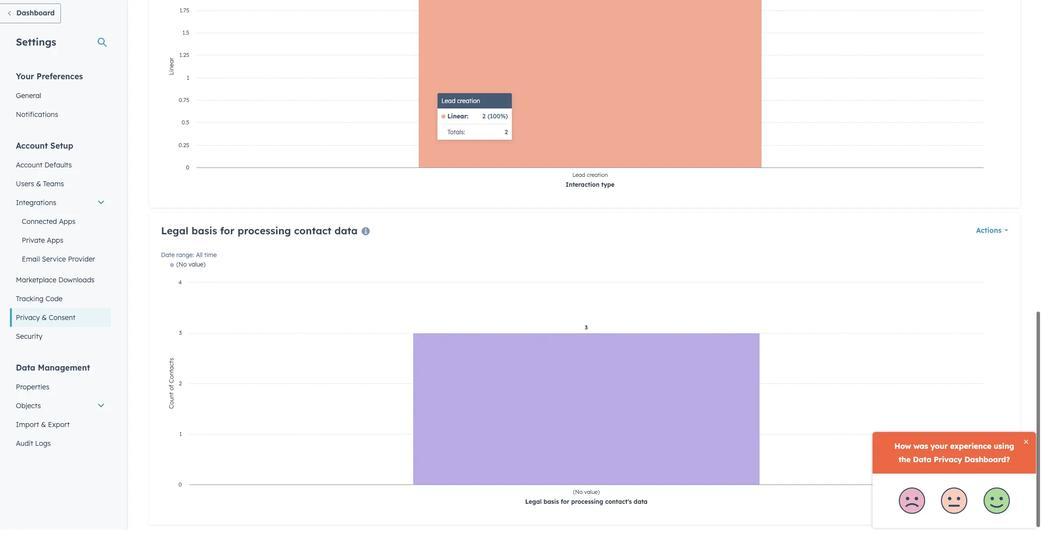 Task type: vqa. For each thing, say whether or not it's contained in the screenshot.
from within Easily Solicit Reviews From Your Customers
no



Task type: describe. For each thing, give the bounding box(es) containing it.
account defaults link
[[10, 162, 111, 181]]

connected apps
[[22, 224, 76, 232]]

email
[[22, 261, 40, 270]]

users & teams link
[[10, 181, 111, 200]]

legal
[[161, 231, 189, 243]]

account for account setup
[[16, 147, 48, 157]]

management
[[38, 369, 90, 379]]

processing
[[238, 231, 291, 243]]

date range: all time
[[161, 258, 217, 265]]

dashboard
[[16, 15, 55, 24]]

& for export
[[41, 427, 46, 436]]

consent
[[49, 320, 75, 329]]

your
[[16, 78, 34, 88]]

1 interactive chart image from the top
[[161, 0, 1009, 202]]

account setup
[[16, 147, 73, 157]]

your preferences
[[16, 78, 83, 88]]

properties link
[[10, 384, 111, 403]]

preferences
[[37, 78, 83, 88]]

data management element
[[10, 369, 111, 460]]

export
[[48, 427, 70, 436]]

private
[[22, 242, 45, 251]]

privacy & consent
[[16, 320, 75, 329]]

service
[[42, 261, 66, 270]]

data
[[16, 369, 35, 379]]

email service provider link
[[10, 256, 111, 275]]

2 interactive chart image from the top
[[161, 267, 1009, 519]]

objects button
[[10, 403, 111, 422]]

basis
[[192, 231, 217, 243]]

apps for private apps
[[47, 242, 63, 251]]

import & export link
[[10, 422, 111, 441]]

integrations button
[[10, 200, 111, 219]]

users & teams
[[16, 186, 64, 195]]

settings
[[16, 42, 56, 55]]

account for account defaults
[[16, 167, 43, 176]]

account defaults
[[16, 167, 72, 176]]

toggle series visibility region
[[170, 267, 206, 275]]

security link
[[10, 334, 111, 352]]

for
[[220, 231, 235, 243]]

marketplace
[[16, 282, 56, 291]]

logs
[[35, 446, 51, 455]]

downloads
[[58, 282, 95, 291]]

apps for connected apps
[[59, 224, 76, 232]]

privacy & consent link
[[10, 315, 111, 334]]

audit
[[16, 446, 33, 455]]



Task type: locate. For each thing, give the bounding box(es) containing it.
& for consent
[[42, 320, 47, 329]]

interactive chart image
[[161, 0, 1009, 202], [161, 267, 1009, 519]]

0 vertical spatial apps
[[59, 224, 76, 232]]

account up users
[[16, 167, 43, 176]]

apps inside 'link'
[[47, 242, 63, 251]]

actions button
[[977, 230, 1009, 244]]

time
[[204, 258, 217, 265]]

teams
[[43, 186, 64, 195]]

& inside data management element
[[41, 427, 46, 436]]

&
[[36, 186, 41, 195], [42, 320, 47, 329], [41, 427, 46, 436]]

2 vertical spatial &
[[41, 427, 46, 436]]

notifications link
[[10, 112, 111, 130]]

provider
[[68, 261, 95, 270]]

all
[[196, 258, 203, 265]]

security
[[16, 339, 42, 347]]

& for teams
[[36, 186, 41, 195]]

private apps
[[22, 242, 63, 251]]

audit logs
[[16, 446, 51, 455]]

legal basis for processing contact data
[[161, 231, 358, 243]]

private apps link
[[10, 237, 111, 256]]

objects
[[16, 408, 41, 417]]

apps up service
[[47, 242, 63, 251]]

account setup element
[[10, 147, 111, 352]]

connected apps link
[[10, 219, 111, 237]]

setup
[[50, 147, 73, 157]]

marketplace downloads link
[[10, 277, 111, 296]]

0 vertical spatial &
[[36, 186, 41, 195]]

notifications
[[16, 116, 58, 125]]

apps down integrations "button"
[[59, 224, 76, 232]]

email service provider
[[22, 261, 95, 270]]

actions
[[977, 232, 1002, 241]]

users
[[16, 186, 34, 195]]

marketplace downloads
[[16, 282, 95, 291]]

account up the account defaults
[[16, 147, 48, 157]]

1 vertical spatial account
[[16, 167, 43, 176]]

data
[[335, 231, 358, 243]]

data management
[[16, 369, 90, 379]]

audit logs link
[[10, 441, 111, 460]]

general link
[[10, 93, 111, 112]]

1 vertical spatial apps
[[47, 242, 63, 251]]

date
[[161, 258, 175, 265]]

code
[[45, 301, 63, 310]]

properties
[[16, 389, 49, 398]]

tracking code
[[16, 301, 63, 310]]

connected
[[22, 224, 57, 232]]

range:
[[176, 258, 194, 265]]

tracking
[[16, 301, 44, 310]]

general
[[16, 98, 41, 107]]

import & export
[[16, 427, 70, 436]]

dashboard link
[[0, 10, 61, 30]]

0 vertical spatial interactive chart image
[[161, 0, 1009, 202]]

apps
[[59, 224, 76, 232], [47, 242, 63, 251]]

your preferences element
[[10, 77, 111, 130]]

& right privacy
[[42, 320, 47, 329]]

0 vertical spatial account
[[16, 147, 48, 157]]

privacy
[[16, 320, 40, 329]]

& left export
[[41, 427, 46, 436]]

1 account from the top
[[16, 147, 48, 157]]

contact
[[294, 231, 332, 243]]

account
[[16, 147, 48, 157], [16, 167, 43, 176]]

& right users
[[36, 186, 41, 195]]

2 account from the top
[[16, 167, 43, 176]]

1 vertical spatial &
[[42, 320, 47, 329]]

tracking code link
[[10, 296, 111, 315]]

defaults
[[44, 167, 72, 176]]

integrations
[[16, 205, 56, 214]]

import
[[16, 427, 39, 436]]

1 vertical spatial interactive chart image
[[161, 267, 1009, 519]]



